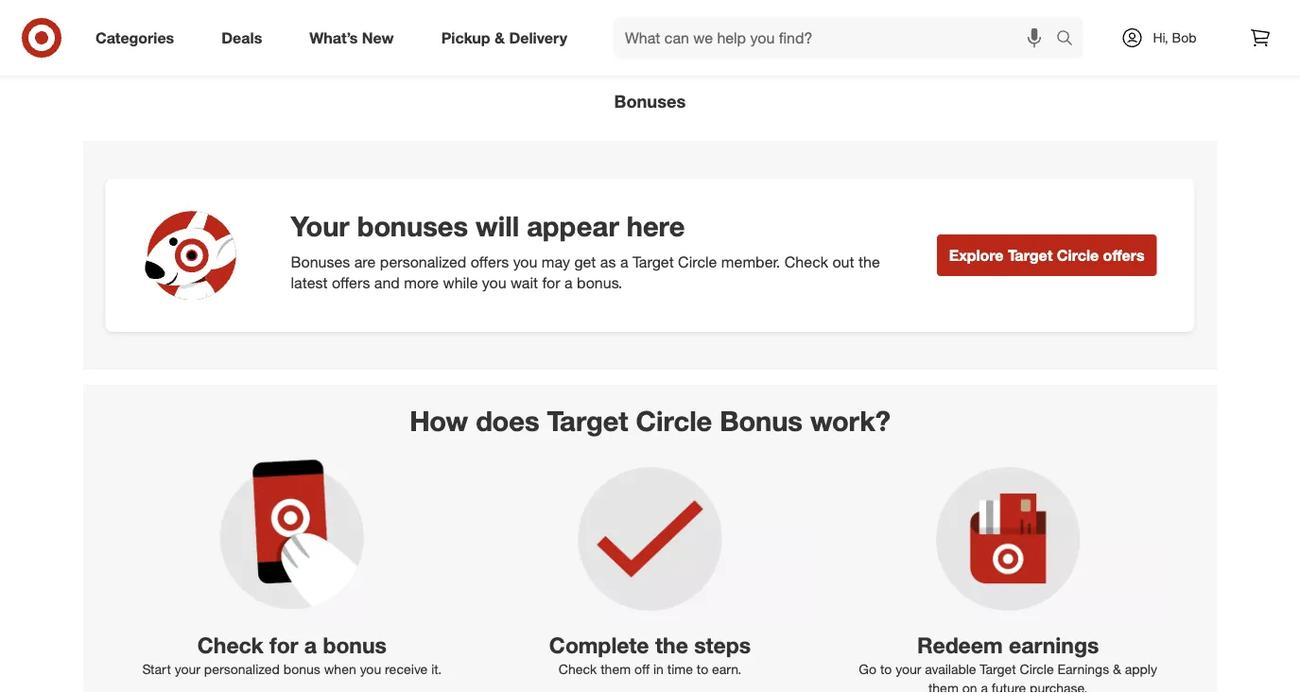 Task type: vqa. For each thing, say whether or not it's contained in the screenshot.
store on the right
no



Task type: describe. For each thing, give the bounding box(es) containing it.
earnings
[[1058, 661, 1110, 677]]

earn.
[[712, 661, 742, 677]]

more
[[404, 274, 439, 293]]

explore target circle offers link
[[937, 235, 1157, 276]]

target inside bonuses are personalized offers you may get as a target circle member. check out the latest offers and more while you wait for a bonus.
[[633, 252, 674, 271]]

bob
[[1173, 29, 1197, 46]]

hi,
[[1154, 29, 1169, 46]]

circle inside redeem earnings go to your available target circle earnings & apply them on a future purchase.
[[1020, 661, 1054, 677]]

member.
[[722, 252, 781, 271]]

1 vertical spatial you
[[482, 274, 507, 293]]

wait
[[511, 274, 538, 293]]

circle inside bonuses are personalized offers you may get as a target circle member. check out the latest offers and more while you wait for a bonus.
[[678, 252, 717, 271]]

receive
[[385, 661, 428, 677]]

appear
[[527, 209, 619, 243]]

what's new
[[310, 28, 394, 47]]

what's
[[310, 28, 358, 47]]

them inside "complete the steps check them off in time to earn."
[[601, 661, 631, 677]]

the inside bonuses are personalized offers you may get as a target circle member. check out the latest offers and more while you wait for a bonus.
[[859, 252, 881, 271]]

bonuses are personalized offers you may get as a target circle member. check out the latest offers and more while you wait for a bonus.
[[291, 252, 881, 293]]

redeem
[[918, 633, 1003, 659]]

future
[[992, 680, 1027, 693]]

it.
[[432, 661, 442, 677]]

check inside the "check for a bonus start your personalized bonus when you receive it."
[[197, 633, 264, 659]]

go
[[859, 661, 877, 677]]

What can we help you find? suggestions appear below search field
[[614, 17, 1061, 59]]

bonuses for bonuses are personalized offers you may get as a target circle member. check out the latest offers and more while you wait for a bonus.
[[291, 252, 350, 271]]

new
[[362, 28, 394, 47]]

redeem earnings go to your available target circle earnings & apply them on a future purchase.
[[859, 633, 1158, 693]]

your
[[291, 209, 350, 243]]

check inside bonuses are personalized offers you may get as a target circle member. check out the latest offers and more while you wait for a bonus.
[[785, 252, 829, 271]]

target right does
[[547, 404, 629, 438]]

pickup & delivery
[[441, 28, 568, 47]]

search button
[[1048, 17, 1094, 62]]

start
[[142, 661, 171, 677]]

deals
[[222, 28, 262, 47]]

here
[[627, 209, 685, 243]]

the inside "complete the steps check them off in time to earn."
[[656, 633, 689, 659]]

0 horizontal spatial bonus
[[284, 661, 321, 677]]

complete the steps check them off in time to earn.
[[550, 633, 751, 677]]

deals link
[[206, 17, 286, 59]]

will
[[476, 209, 520, 243]]

& inside "link"
[[495, 28, 505, 47]]

how does target circle bonus work?
[[410, 404, 891, 438]]

categories link
[[79, 17, 198, 59]]

bonus.
[[577, 274, 623, 293]]

in
[[654, 661, 664, 677]]

& inside redeem earnings go to your available target circle earnings & apply them on a future purchase.
[[1114, 661, 1122, 677]]

delivery
[[509, 28, 568, 47]]

personalized inside the "check for a bonus start your personalized bonus when you receive it."
[[204, 661, 280, 677]]

pickup & delivery link
[[425, 17, 591, 59]]

are
[[355, 252, 376, 271]]

a inside redeem earnings go to your available target circle earnings & apply them on a future purchase.
[[981, 680, 989, 693]]



Task type: locate. For each thing, give the bounding box(es) containing it.
0 horizontal spatial to
[[697, 661, 709, 677]]

0 vertical spatial you
[[513, 252, 538, 271]]

1 horizontal spatial the
[[859, 252, 881, 271]]

personalized up more
[[380, 252, 467, 271]]

0 horizontal spatial check
[[197, 633, 264, 659]]

on
[[963, 680, 978, 693]]

2 horizontal spatial you
[[513, 252, 538, 271]]

your inside the "check for a bonus start your personalized bonus when you receive it."
[[175, 661, 200, 677]]

1 to from the left
[[697, 661, 709, 677]]

them
[[601, 661, 631, 677], [929, 680, 959, 693]]

offers
[[1104, 246, 1145, 265], [471, 252, 509, 271], [332, 274, 370, 293]]

0 vertical spatial bonuses
[[615, 91, 686, 112]]

0 vertical spatial personalized
[[380, 252, 467, 271]]

the right out
[[859, 252, 881, 271]]

0 vertical spatial bonus
[[323, 633, 387, 659]]

check
[[785, 252, 829, 271], [197, 633, 264, 659], [559, 661, 597, 677]]

explore
[[950, 246, 1004, 265]]

categories
[[96, 28, 174, 47]]

2 vertical spatial check
[[559, 661, 597, 677]]

earnings
[[1009, 633, 1100, 659]]

your right go
[[896, 661, 922, 677]]

as
[[601, 252, 616, 271]]

off
[[635, 661, 650, 677]]

out
[[833, 252, 855, 271]]

1 vertical spatial personalized
[[204, 661, 280, 677]]

target
[[1008, 246, 1053, 265], [633, 252, 674, 271], [547, 404, 629, 438], [980, 661, 1017, 677]]

1 horizontal spatial to
[[881, 661, 892, 677]]

to inside redeem earnings go to your available target circle earnings & apply them on a future purchase.
[[881, 661, 892, 677]]

your right start
[[175, 661, 200, 677]]

for inside bonuses are personalized offers you may get as a target circle member. check out the latest offers and more while you wait for a bonus.
[[542, 274, 561, 293]]

bonus
[[720, 404, 803, 438]]

1 horizontal spatial &
[[1114, 661, 1122, 677]]

does
[[476, 404, 540, 438]]

1 horizontal spatial check
[[559, 661, 597, 677]]

to inside "complete the steps check them off in time to earn."
[[697, 661, 709, 677]]

personalized
[[380, 252, 467, 271], [204, 661, 280, 677]]

complete
[[550, 633, 650, 659]]

1 horizontal spatial personalized
[[380, 252, 467, 271]]

1 vertical spatial for
[[270, 633, 298, 659]]

& right pickup
[[495, 28, 505, 47]]

latest
[[291, 274, 328, 293]]

2 to from the left
[[881, 661, 892, 677]]

pickup
[[441, 28, 491, 47]]

to right go
[[881, 661, 892, 677]]

personalized right start
[[204, 661, 280, 677]]

1 vertical spatial bonuses
[[291, 252, 350, 271]]

0 horizontal spatial for
[[270, 633, 298, 659]]

explore target circle offers
[[950, 246, 1145, 265]]

for inside the "check for a bonus start your personalized bonus when you receive it."
[[270, 633, 298, 659]]

bonuses inside bonuses are personalized offers you may get as a target circle member. check out the latest offers and more while you wait for a bonus.
[[291, 252, 350, 271]]

your inside redeem earnings go to your available target circle earnings & apply them on a future purchase.
[[896, 661, 922, 677]]

them left off
[[601, 661, 631, 677]]

offers for circle
[[1104, 246, 1145, 265]]

them down available
[[929, 680, 959, 693]]

while
[[443, 274, 478, 293]]

1 vertical spatial the
[[656, 633, 689, 659]]

check for a bonus start your personalized bonus when you receive it.
[[142, 633, 442, 677]]

0 horizontal spatial personalized
[[204, 661, 280, 677]]

bonus up when
[[323, 633, 387, 659]]

personalized inside bonuses are personalized offers you may get as a target circle member. check out the latest offers and more while you wait for a bonus.
[[380, 252, 467, 271]]

2 horizontal spatial check
[[785, 252, 829, 271]]

for
[[542, 274, 561, 293], [270, 633, 298, 659]]

a
[[620, 252, 629, 271], [565, 274, 573, 293], [304, 633, 317, 659], [981, 680, 989, 693]]

0 horizontal spatial them
[[601, 661, 631, 677]]

1 vertical spatial bonus
[[284, 661, 321, 677]]

purchase.
[[1030, 680, 1088, 693]]

1 horizontal spatial bonuses
[[615, 91, 686, 112]]

what's new link
[[294, 17, 418, 59]]

1 horizontal spatial for
[[542, 274, 561, 293]]

0 vertical spatial &
[[495, 28, 505, 47]]

target up future
[[980, 661, 1017, 677]]

your bonuses will appear here
[[291, 209, 685, 243]]

bonuses
[[357, 209, 468, 243]]

circle
[[1057, 246, 1099, 265], [678, 252, 717, 271], [636, 404, 712, 438], [1020, 661, 1054, 677]]

you
[[513, 252, 538, 271], [482, 274, 507, 293], [360, 661, 381, 677]]

0 horizontal spatial the
[[656, 633, 689, 659]]

how
[[410, 404, 468, 438]]

target right 'explore'
[[1008, 246, 1053, 265]]

offers for personalized
[[471, 252, 509, 271]]

to
[[697, 661, 709, 677], [881, 661, 892, 677]]

to right time
[[697, 661, 709, 677]]

2 your from the left
[[896, 661, 922, 677]]

when
[[324, 661, 356, 677]]

bonus
[[323, 633, 387, 659], [284, 661, 321, 677]]

you inside the "check for a bonus start your personalized bonus when you receive it."
[[360, 661, 381, 677]]

your
[[175, 661, 200, 677], [896, 661, 922, 677]]

bonus left when
[[284, 661, 321, 677]]

them inside redeem earnings go to your available target circle earnings & apply them on a future purchase.
[[929, 680, 959, 693]]

0 vertical spatial for
[[542, 274, 561, 293]]

search
[[1048, 30, 1094, 49]]

& left apply
[[1114, 661, 1122, 677]]

2 horizontal spatial offers
[[1104, 246, 1145, 265]]

&
[[495, 28, 505, 47], [1114, 661, 1122, 677]]

0 vertical spatial check
[[785, 252, 829, 271]]

0 horizontal spatial your
[[175, 661, 200, 677]]

1 horizontal spatial you
[[482, 274, 507, 293]]

hi, bob
[[1154, 29, 1197, 46]]

you up "wait"
[[513, 252, 538, 271]]

1 horizontal spatial them
[[929, 680, 959, 693]]

a inside the "check for a bonus start your personalized bonus when you receive it."
[[304, 633, 317, 659]]

steps
[[695, 633, 751, 659]]

0 horizontal spatial you
[[360, 661, 381, 677]]

0 horizontal spatial bonuses
[[291, 252, 350, 271]]

bonuses
[[615, 91, 686, 112], [291, 252, 350, 271]]

you right when
[[360, 661, 381, 677]]

get
[[575, 252, 596, 271]]

1 horizontal spatial offers
[[471, 252, 509, 271]]

check inside "complete the steps check them off in time to earn."
[[559, 661, 597, 677]]

0 vertical spatial them
[[601, 661, 631, 677]]

2 vertical spatial you
[[360, 661, 381, 677]]

0 horizontal spatial offers
[[332, 274, 370, 293]]

1 vertical spatial check
[[197, 633, 264, 659]]

the up time
[[656, 633, 689, 659]]

and
[[374, 274, 400, 293]]

apply
[[1126, 661, 1158, 677]]

1 your from the left
[[175, 661, 200, 677]]

1 vertical spatial &
[[1114, 661, 1122, 677]]

may
[[542, 252, 570, 271]]

1 horizontal spatial bonus
[[323, 633, 387, 659]]

0 horizontal spatial &
[[495, 28, 505, 47]]

1 vertical spatial them
[[929, 680, 959, 693]]

bonuses for bonuses
[[615, 91, 686, 112]]

1 horizontal spatial your
[[896, 661, 922, 677]]

you left "wait"
[[482, 274, 507, 293]]

0 vertical spatial the
[[859, 252, 881, 271]]

the
[[859, 252, 881, 271], [656, 633, 689, 659]]

target inside redeem earnings go to your available target circle earnings & apply them on a future purchase.
[[980, 661, 1017, 677]]

available
[[925, 661, 977, 677]]

work?
[[811, 404, 891, 438]]

time
[[668, 661, 693, 677]]

target down here
[[633, 252, 674, 271]]



